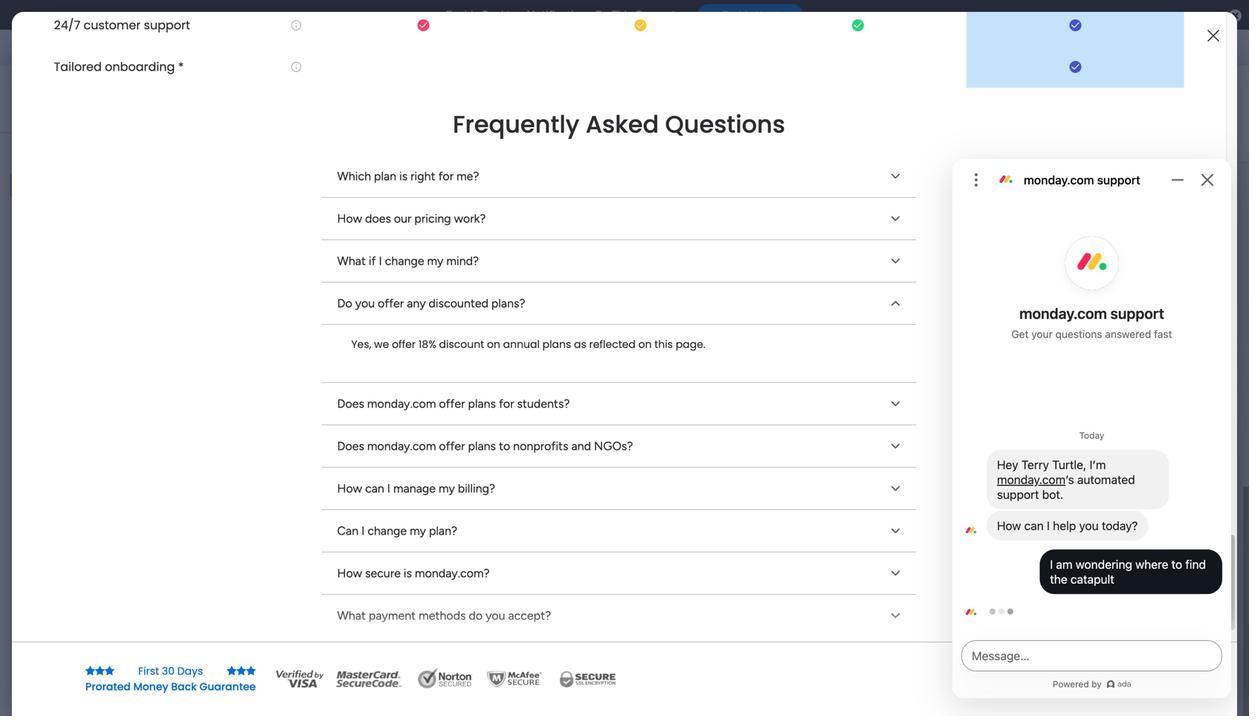 Task type: vqa. For each thing, say whether or not it's contained in the screenshot.
the left component image
no



Task type: describe. For each thing, give the bounding box(es) containing it.
to
[[499, 439, 510, 453]]

accept?
[[508, 609, 551, 623]]

madison doyle
[[281, 282, 350, 295]]

which
[[337, 169, 371, 183]]

me?
[[457, 169, 479, 183]]

onboarding
[[105, 58, 175, 75]]

add new group button
[[227, 408, 333, 432]]

1 button
[[378, 248, 426, 274]]

is right secure
[[404, 567, 412, 581]]

ssl encrypted image
[[551, 668, 625, 691]]

frequently asked questions
[[453, 108, 786, 141]]

payment inside dropdown button
[[369, 609, 416, 623]]

Search field
[[348, 157, 393, 178]]

do you offer any discounted plans?
[[337, 297, 526, 311]]

Text field
[[555, 404, 590, 423]]

text
[[559, 404, 586, 423]]

what for what if i change my mind?
[[337, 254, 366, 268]]

what if i change my mind? button
[[322, 240, 917, 282]]

1 option from the top
[[9, 74, 181, 98]]

do inside * prices do not include tax. the price is determined by the user's billing country. the final price can be seen on the purchase page before payment is completed.
[[103, 649, 118, 665]]

Primary Contacts field
[[252, 196, 379, 216]]

person button
[[401, 155, 466, 179]]

does monday.com offer plans to nonprofits and ngos?
[[337, 439, 633, 453]]

monday.com for does monday.com offer plans for students?
[[367, 397, 436, 411]]

include
[[142, 649, 183, 665]]

2 customer from the top
[[456, 281, 502, 294]]

1 horizontal spatial the
[[209, 649, 229, 665]]

plans?
[[492, 297, 526, 311]]

on
[[595, 8, 609, 22]]

plan?
[[429, 524, 458, 538]]

0 horizontal spatial price
[[104, 666, 132, 682]]

levy inside field
[[592, 100, 621, 119]]

enable for enable now!
[[722, 9, 753, 21]]

how for how can i manage my billing?
[[337, 482, 362, 496]]

2 horizontal spatial on
[[639, 337, 652, 352]]

how does our pricing work?
[[337, 212, 486, 226]]

by
[[343, 649, 357, 665]]

does monday.com offer plans to nonprofits and ngos? button
[[322, 426, 917, 467]]

terry turtle image
[[1208, 36, 1232, 60]]

1
[[406, 260, 409, 269]]

how secure is monday.com? button
[[322, 553, 917, 594]]

how for how does our pricing work?
[[337, 212, 362, 226]]

dapulse close image
[[1230, 9, 1242, 24]]

does monday.com offer plans for students?
[[337, 397, 570, 411]]

seen
[[177, 666, 204, 682]]

* inside * prices do not include tax. the price is determined by the user's billing country. the final price can be seen on the purchase page before payment is completed.
[[59, 649, 65, 665]]

do
[[337, 297, 352, 311]]

what payment methods do you accept?
[[337, 609, 551, 623]]

2 star image from the left
[[95, 666, 105, 677]]

which plan is right for me? button
[[322, 156, 917, 197]]

Phoenix Levy field
[[533, 100, 1153, 120]]

any
[[407, 297, 426, 311]]

does
[[365, 212, 391, 226]]

page.
[[676, 337, 706, 352]]

plans for students?
[[468, 397, 496, 411]]

ngos?
[[594, 439, 633, 453]]

can inside dropdown button
[[365, 482, 384, 496]]

0 horizontal spatial levy
[[320, 255, 342, 268]]

lottie animation element
[[0, 566, 190, 716]]

yes, we offer 18% discount on annual plans as reflected on this page.
[[351, 337, 706, 352]]

guarantee
[[200, 680, 256, 694]]

what if i change my mind?
[[337, 254, 479, 268]]

1 horizontal spatial you
[[486, 609, 505, 623]]

country.
[[452, 649, 497, 665]]

desktop
[[482, 8, 524, 22]]

be
[[159, 666, 174, 682]]

money
[[133, 680, 169, 694]]

i inside can i change my plan? dropdown button
[[362, 524, 365, 538]]

monday.com for does monday.com offer plans to nonprofits and ngos?
[[367, 439, 436, 453]]

3 star image from the left
[[105, 666, 114, 677]]

page
[[301, 666, 331, 682]]

can inside * prices do not include tax. the price is determined by the user's billing country. the final price can be seen on the purchase page before payment is completed.
[[135, 666, 156, 682]]

notifications
[[527, 8, 592, 22]]

mind?
[[447, 254, 479, 268]]

my inside dropdown button
[[410, 524, 426, 538]]

which plan is right for me?
[[337, 169, 479, 183]]

first
[[138, 664, 159, 679]]

what payment methods do you accept? button
[[322, 595, 917, 637]]

what for what payment methods do you accept?
[[337, 609, 366, 623]]

Type field
[[464, 227, 494, 243]]

primary contacts
[[256, 196, 375, 215]]

does for does monday.com offer plans to nonprofits and ngos?
[[337, 439, 364, 453]]

leilani
[[281, 309, 311, 321]]

overview button
[[539, 135, 617, 159]]

1 star image from the left
[[85, 666, 95, 677]]

secure
[[365, 567, 401, 581]]

pricing
[[415, 212, 451, 226]]

can
[[337, 524, 359, 538]]

discount
[[439, 337, 484, 352]]

offer for discounted
[[378, 297, 404, 311]]

asked
[[586, 108, 659, 141]]

5 star image from the left
[[237, 666, 246, 677]]

first 30 days
[[138, 664, 203, 679]]

30
[[162, 664, 175, 679]]

contact
[[322, 228, 360, 241]]

nonprofits
[[513, 439, 569, 453]]

questions
[[665, 108, 786, 141]]

completed.
[[438, 666, 502, 682]]



Task type: locate. For each thing, give the bounding box(es) containing it.
star image
[[85, 666, 95, 677], [95, 666, 105, 677], [105, 666, 114, 677], [227, 666, 237, 677], [237, 666, 246, 677]]

1 horizontal spatial price
[[232, 649, 260, 665]]

person
[[425, 161, 457, 174]]

payment inside * prices do not include tax. the price is determined by the user's billing country. the final price can be seen on the purchase page before payment is completed.
[[373, 666, 424, 682]]

enable for enable desktop notifications on this computer
[[446, 8, 480, 22]]

what
[[337, 254, 366, 268], [337, 609, 366, 623]]

1 vertical spatial *
[[59, 649, 65, 665]]

0 horizontal spatial i
[[362, 524, 365, 538]]

change inside can i change my plan? dropdown button
[[368, 524, 407, 538]]

price up star icon
[[232, 649, 260, 665]]

1 vertical spatial do
[[103, 649, 118, 665]]

1 vertical spatial you
[[486, 609, 505, 623]]

how for how secure is monday.com?
[[337, 567, 362, 581]]

tax.
[[186, 649, 206, 665]]

0 horizontal spatial on
[[207, 666, 221, 682]]

1 vertical spatial payment
[[373, 666, 424, 682]]

2 vertical spatial my
[[410, 524, 426, 538]]

tailored onboarding *
[[54, 58, 184, 75]]

0 vertical spatial price
[[232, 649, 260, 665]]

how inside "dropdown button"
[[337, 212, 362, 226]]

add new group
[[254, 414, 326, 427]]

offer right we
[[392, 337, 416, 352]]

1 vertical spatial does
[[337, 439, 364, 453]]

0 vertical spatial do
[[469, 609, 483, 623]]

2 what from the top
[[337, 609, 366, 623]]

how can i manage my billing?
[[337, 482, 495, 496]]

i inside what if i change my mind? "dropdown button"
[[379, 254, 382, 268]]

norton secured image
[[412, 668, 479, 691]]

this
[[655, 337, 673, 352]]

type
[[468, 228, 491, 241]]

manage
[[394, 482, 436, 496]]

madison
[[281, 282, 321, 295]]

phoenix levy inside field
[[537, 100, 621, 119]]

monday.com up manage on the bottom of page
[[367, 439, 436, 453]]

enable left desktop
[[446, 8, 480, 22]]

user's
[[381, 649, 412, 665]]

do right methods on the left bottom of page
[[469, 609, 483, 623]]

krause
[[313, 309, 345, 321]]

is right plan
[[399, 169, 408, 183]]

payment down user's
[[373, 666, 424, 682]]

you left accept?
[[486, 609, 505, 623]]

1 vertical spatial how
[[337, 482, 362, 496]]

verified by visa image
[[274, 668, 326, 691]]

1 customer from the top
[[456, 255, 502, 267]]

0 vertical spatial monday.com
[[367, 397, 436, 411]]

final
[[77, 666, 101, 682]]

2 does from the top
[[337, 439, 364, 453]]

change right can
[[368, 524, 407, 538]]

1 vertical spatial change
[[368, 524, 407, 538]]

on right seen
[[207, 666, 221, 682]]

phoenix levy up madison doyle
[[281, 255, 342, 268]]

customer down the type
[[456, 255, 502, 267]]

1 vertical spatial the
[[224, 666, 242, 682]]

what left if on the top left of page
[[337, 254, 366, 268]]

how inside dropdown button
[[337, 567, 362, 581]]

offer up 'does monday.com offer plans to nonprofits and ngos?'
[[439, 397, 465, 411]]

1 vertical spatial can
[[135, 666, 156, 682]]

1 horizontal spatial *
[[178, 58, 184, 75]]

doyle
[[323, 282, 350, 295]]

plans for nonprofits
[[468, 439, 496, 453]]

i inside how can i manage my billing? dropdown button
[[387, 482, 391, 496]]

3 how from the top
[[337, 567, 362, 581]]

and
[[572, 439, 591, 453]]

if
[[369, 254, 376, 268]]

i left manage on the bottom of page
[[387, 482, 391, 496]]

0 vertical spatial phoenix levy
[[537, 100, 621, 119]]

is up purchase
[[263, 649, 271, 665]]

1 vertical spatial plans
[[468, 397, 496, 411]]

levy up overview
[[592, 100, 621, 119]]

filter board by anything image
[[470, 160, 494, 175]]

2 vertical spatial i
[[362, 524, 365, 538]]

* prices do not include tax. the price is determined by the user's billing country. the final price can be seen on the purchase page before payment is completed.
[[54, 649, 502, 682]]

mastercard secure code image
[[332, 668, 406, 691]]

option down tailored
[[9, 100, 181, 123]]

my for billing?
[[439, 482, 455, 496]]

0 vertical spatial levy
[[592, 100, 621, 119]]

does
[[337, 397, 364, 411], [337, 439, 364, 453]]

my left billing?
[[439, 482, 455, 496]]

0 horizontal spatial for
[[439, 169, 454, 183]]

1 vertical spatial what
[[337, 609, 366, 623]]

1 vertical spatial monday.com
[[367, 439, 436, 453]]

leilani krause
[[281, 309, 345, 321]]

0 horizontal spatial do
[[103, 649, 118, 665]]

offer
[[378, 297, 404, 311], [392, 337, 416, 352], [439, 397, 465, 411], [439, 439, 465, 453]]

0 horizontal spatial you
[[355, 297, 375, 311]]

0 vertical spatial payment
[[369, 609, 416, 623]]

1 horizontal spatial do
[[469, 609, 483, 623]]

days
[[177, 664, 203, 679]]

1 vertical spatial phoenix levy
[[281, 255, 342, 268]]

1 monday.com from the top
[[367, 397, 436, 411]]

offer down the does monday.com offer plans for students?
[[439, 439, 465, 453]]

0 vertical spatial the
[[209, 649, 229, 665]]

1 vertical spatial levy
[[320, 255, 342, 268]]

phoenix inside field
[[537, 100, 588, 119]]

annual
[[503, 337, 540, 352]]

customer
[[84, 17, 141, 33]]

phoenix up overview button
[[537, 100, 588, 119]]

on left annual
[[487, 337, 501, 352]]

0 vertical spatial phoenix
[[537, 100, 588, 119]]

my left plan?
[[410, 524, 426, 538]]

the left final
[[54, 666, 74, 682]]

customer up 'discounted'
[[456, 281, 502, 294]]

1 vertical spatial i
[[387, 482, 391, 496]]

the right by
[[360, 649, 378, 665]]

0 horizontal spatial can
[[135, 666, 156, 682]]

customer
[[456, 255, 502, 267], [456, 281, 502, 294]]

does for does monday.com offer plans for students?
[[337, 397, 364, 411]]

prices
[[68, 649, 100, 665]]

group
[[298, 414, 326, 427]]

0 vertical spatial i
[[379, 254, 382, 268]]

offer for to
[[439, 439, 465, 453]]

1 horizontal spatial for
[[499, 397, 514, 411]]

i
[[379, 254, 382, 268], [387, 482, 391, 496], [362, 524, 365, 538]]

the right tax.
[[209, 649, 229, 665]]

1 vertical spatial price
[[104, 666, 132, 682]]

0 vertical spatial does
[[337, 397, 364, 411]]

phoenix levy up overview button
[[537, 100, 621, 119]]

2 vertical spatial plans
[[468, 439, 496, 453]]

my inside "dropdown button"
[[427, 254, 444, 268]]

2 vertical spatial how
[[337, 567, 362, 581]]

change right if on the top left of page
[[385, 254, 424, 268]]

what inside "dropdown button"
[[337, 254, 366, 268]]

prorated money back guarantee
[[85, 680, 256, 694]]

plans
[[543, 337, 572, 352], [468, 397, 496, 411], [468, 439, 496, 453]]

0 vertical spatial how
[[337, 212, 362, 226]]

do
[[469, 609, 483, 623], [103, 649, 118, 665]]

enable inside button
[[722, 9, 753, 21]]

i right if on the top left of page
[[379, 254, 382, 268]]

option down customer
[[9, 74, 181, 98]]

my inside dropdown button
[[439, 482, 455, 496]]

enable left now!
[[722, 9, 753, 21]]

2 option from the top
[[9, 100, 181, 123]]

how up can
[[337, 482, 362, 496]]

v2 search image
[[337, 159, 348, 176]]

0 vertical spatial you
[[355, 297, 375, 311]]

add
[[254, 414, 274, 427]]

4 star image from the left
[[227, 666, 237, 677]]

1 horizontal spatial phoenix levy
[[537, 100, 621, 119]]

24/7
[[54, 17, 80, 33]]

for left students?
[[499, 397, 514, 411]]

how does our pricing work? button
[[322, 198, 917, 240]]

plans up 'does monday.com offer plans to nonprofits and ngos?'
[[468, 397, 496, 411]]

1 vertical spatial my
[[439, 482, 455, 496]]

how left secure
[[337, 567, 362, 581]]

monday.com inside does monday.com offer plans to nonprofits and ngos? dropdown button
[[367, 439, 436, 453]]

overview
[[562, 141, 606, 153]]

is down billing
[[427, 666, 435, 682]]

plan
[[374, 169, 397, 183]]

we
[[374, 337, 389, 352]]

1 what from the top
[[337, 254, 366, 268]]

plans left to
[[468, 439, 496, 453]]

as
[[574, 337, 587, 352]]

1 horizontal spatial enable
[[722, 9, 753, 21]]

on inside * prices do not include tax. the price is determined by the user's billing country. the final price can be seen on the purchase page before payment is completed.
[[207, 666, 221, 682]]

support
[[144, 17, 190, 33]]

change inside what if i change my mind? "dropdown button"
[[385, 254, 424, 268]]

can i change my plan?
[[337, 524, 458, 538]]

* left prices
[[59, 649, 65, 665]]

monday.com inside does monday.com offer plans for students? dropdown button
[[367, 397, 436, 411]]

*
[[178, 58, 184, 75], [59, 649, 65, 665]]

what up by
[[337, 609, 366, 623]]

i for change
[[379, 254, 382, 268]]

the left star icon
[[224, 666, 242, 682]]

0 horizontal spatial *
[[59, 649, 65, 665]]

the
[[209, 649, 229, 665], [54, 666, 74, 682]]

contacts
[[313, 196, 375, 215]]

levy up doyle
[[320, 255, 342, 268]]

for for right
[[439, 169, 454, 183]]

my left mind?
[[427, 254, 444, 268]]

24/7 customer support
[[54, 17, 190, 33]]

plans left as
[[543, 337, 572, 352]]

option
[[9, 74, 181, 98], [9, 100, 181, 123]]

offer for discount
[[392, 337, 416, 352]]

0 horizontal spatial phoenix
[[281, 255, 318, 268]]

partner
[[462, 308, 496, 321]]

you right do
[[355, 297, 375, 311]]

you
[[355, 297, 375, 311], [486, 609, 505, 623]]

can
[[365, 482, 384, 496], [135, 666, 156, 682]]

frequently
[[453, 108, 580, 141]]

0 horizontal spatial the
[[224, 666, 242, 682]]

for for plans
[[499, 397, 514, 411]]

offer for for
[[439, 397, 465, 411]]

back
[[171, 680, 197, 694]]

new
[[276, 414, 296, 427]]

i right can
[[362, 524, 365, 538]]

1 horizontal spatial can
[[365, 482, 384, 496]]

0 vertical spatial plans
[[543, 337, 572, 352]]

1 vertical spatial option
[[9, 100, 181, 123]]

how secure is monday.com?
[[337, 567, 490, 581]]

1 vertical spatial the
[[54, 666, 74, 682]]

0 horizontal spatial phoenix levy
[[281, 255, 342, 268]]

i for manage
[[387, 482, 391, 496]]

0 vertical spatial my
[[427, 254, 444, 268]]

how can i manage my billing? button
[[322, 468, 917, 510]]

discounted
[[429, 297, 489, 311]]

mcafee secure image
[[485, 668, 545, 691]]

prorated
[[85, 680, 131, 694]]

add view image
[[1217, 142, 1223, 152]]

1 does from the top
[[337, 397, 364, 411]]

1 vertical spatial phoenix
[[281, 255, 318, 268]]

do inside dropdown button
[[469, 609, 483, 623]]

1 how from the top
[[337, 212, 362, 226]]

1 horizontal spatial levy
[[592, 100, 621, 119]]

lottie animation image
[[0, 566, 190, 716]]

how up the contact
[[337, 212, 362, 226]]

0 vertical spatial for
[[439, 169, 454, 183]]

2 horizontal spatial i
[[387, 482, 391, 496]]

price
[[232, 649, 260, 665], [104, 666, 132, 682]]

offer left any
[[378, 297, 404, 311]]

0 horizontal spatial the
[[54, 666, 74, 682]]

do you offer any discounted plans? button
[[322, 283, 917, 325]]

how inside dropdown button
[[337, 482, 362, 496]]

do left not
[[103, 649, 118, 665]]

1 horizontal spatial the
[[360, 649, 378, 665]]

enable now!
[[722, 9, 779, 21]]

star image
[[246, 666, 256, 677]]

1 horizontal spatial i
[[379, 254, 382, 268]]

now!
[[756, 9, 779, 21]]

0 vertical spatial can
[[365, 482, 384, 496]]

yes,
[[351, 337, 372, 352]]

0 vertical spatial customer
[[456, 255, 502, 267]]

can i change my plan? button
[[322, 510, 917, 552]]

2 enable from the left
[[722, 9, 753, 21]]

can left the be
[[135, 666, 156, 682]]

price down not
[[104, 666, 132, 682]]

1 horizontal spatial on
[[487, 337, 501, 352]]

enable
[[446, 8, 480, 22], [722, 9, 753, 21]]

0 vertical spatial option
[[9, 74, 181, 98]]

monday.com down we
[[367, 397, 436, 411]]

0 vertical spatial change
[[385, 254, 424, 268]]

18%
[[419, 337, 437, 352]]

0 vertical spatial what
[[337, 254, 366, 268]]

1 vertical spatial customer
[[456, 281, 502, 294]]

right
[[411, 169, 436, 183]]

2 monday.com from the top
[[367, 439, 436, 453]]

can left manage on the bottom of page
[[365, 482, 384, 496]]

purchase
[[245, 666, 298, 682]]

0 horizontal spatial enable
[[446, 8, 480, 22]]

does monday.com offer plans for students? button
[[322, 383, 917, 425]]

for left me?
[[439, 169, 454, 183]]

my for mind?
[[427, 254, 444, 268]]

1 vertical spatial for
[[499, 397, 514, 411]]

the
[[360, 649, 378, 665], [224, 666, 242, 682]]

payment up user's
[[369, 609, 416, 623]]

phoenix up madison
[[281, 255, 318, 268]]

* right onboarding
[[178, 58, 184, 75]]

on left this
[[639, 337, 652, 352]]

1 horizontal spatial phoenix
[[537, 100, 588, 119]]

what inside dropdown button
[[337, 609, 366, 623]]

billing
[[415, 649, 449, 665]]

work?
[[454, 212, 486, 226]]

2 how from the top
[[337, 482, 362, 496]]

0 vertical spatial *
[[178, 58, 184, 75]]

1 enable from the left
[[446, 8, 480, 22]]

enable now! button
[[698, 4, 804, 26]]

0 vertical spatial the
[[360, 649, 378, 665]]



